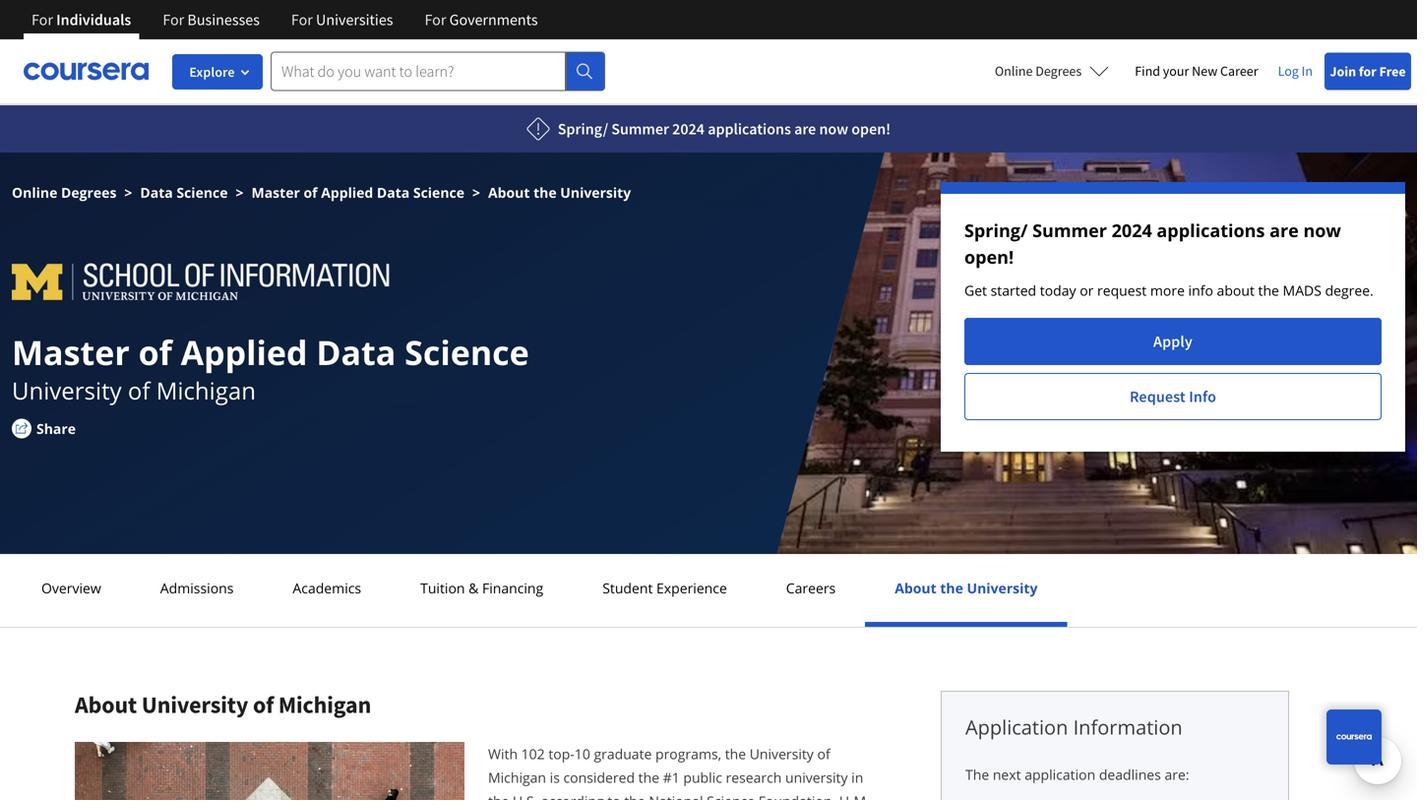 Task type: locate. For each thing, give the bounding box(es) containing it.
1 horizontal spatial >
[[236, 183, 244, 202]]

2 for from the left
[[163, 10, 184, 30]]

1 horizontal spatial spring/ summer 2024 applications are now open!
[[964, 218, 1341, 269]]

for for governments
[[425, 10, 446, 30]]

2024
[[672, 119, 705, 139], [1112, 218, 1152, 243]]

0 horizontal spatial 2024
[[672, 119, 705, 139]]

admissions link
[[154, 579, 240, 597]]

spring/
[[558, 119, 608, 139], [964, 218, 1028, 243]]

10
[[575, 744, 590, 763]]

degrees left find
[[1036, 62, 1082, 80]]

tuition & financing link
[[414, 579, 549, 597]]

academics link
[[287, 579, 367, 597]]

science inside the "master of applied data science university of michigan"
[[405, 329, 529, 375]]

0 vertical spatial summer
[[611, 119, 669, 139]]

for left universities
[[291, 10, 313, 30]]

2 vertical spatial michigan
[[488, 768, 546, 787]]

0 horizontal spatial degrees
[[61, 183, 117, 202]]

0 horizontal spatial spring/ summer 2024 applications are now open!
[[558, 119, 891, 139]]

for for businesses
[[163, 10, 184, 30]]

of
[[304, 183, 317, 202], [138, 329, 172, 375], [128, 374, 150, 406], [253, 690, 274, 719], [817, 744, 830, 763]]

today
[[1040, 281, 1076, 300]]

1 vertical spatial spring/
[[964, 218, 1028, 243]]

now
[[819, 119, 848, 139], [1303, 218, 1341, 243]]

3 > from the left
[[472, 183, 480, 202]]

0 vertical spatial 2024
[[672, 119, 705, 139]]

businesses
[[187, 10, 260, 30]]

3 for from the left
[[291, 10, 313, 30]]

log in link
[[1268, 59, 1323, 83]]

data inside the "master of applied data science university of michigan"
[[316, 329, 396, 375]]

top-
[[548, 744, 575, 763]]

1 vertical spatial 2024
[[1112, 218, 1152, 243]]

0 vertical spatial now
[[819, 119, 848, 139]]

for left businesses at left
[[163, 10, 184, 30]]

4 for from the left
[[425, 10, 446, 30]]

None search field
[[271, 52, 605, 91]]

0 horizontal spatial master
[[12, 329, 130, 375]]

1 vertical spatial about
[[895, 579, 937, 597]]

1 horizontal spatial open!
[[964, 245, 1014, 269]]

1 vertical spatial applied
[[181, 329, 308, 375]]

applied inside the "master of applied data science university of michigan"
[[181, 329, 308, 375]]

experience
[[656, 579, 727, 597]]

graduate
[[594, 744, 652, 763]]

0 horizontal spatial now
[[819, 119, 848, 139]]

with
[[488, 744, 518, 763]]

0 horizontal spatial applied
[[181, 329, 308, 375]]

0 horizontal spatial online
[[12, 183, 57, 202]]

1 vertical spatial online
[[12, 183, 57, 202]]

about
[[488, 183, 530, 202], [895, 579, 937, 597], [75, 690, 137, 719]]

careers link
[[780, 579, 842, 597]]

1 vertical spatial now
[[1303, 218, 1341, 243]]

apply button
[[964, 318, 1382, 365]]

free
[[1379, 62, 1406, 80]]

online degrees
[[995, 62, 1082, 80]]

degrees inside dropdown button
[[1036, 62, 1082, 80]]

&
[[469, 579, 479, 597]]

0 vertical spatial degrees
[[1036, 62, 1082, 80]]

applications
[[708, 119, 791, 139], [1157, 218, 1265, 243]]

about the university
[[895, 579, 1038, 597]]

0 horizontal spatial open!
[[852, 119, 891, 139]]

overview
[[41, 579, 101, 597]]

degrees
[[1036, 62, 1082, 80], [61, 183, 117, 202]]

1 vertical spatial master
[[12, 329, 130, 375]]

1 horizontal spatial degrees
[[1036, 62, 1082, 80]]

master up share button
[[12, 329, 130, 375]]

0 vertical spatial spring/
[[558, 119, 608, 139]]

1 vertical spatial applications
[[1157, 218, 1265, 243]]

for
[[31, 10, 53, 30], [163, 10, 184, 30], [291, 10, 313, 30], [425, 10, 446, 30]]

master of applied data science university of michigan
[[12, 329, 529, 406]]

1 vertical spatial michigan
[[278, 690, 371, 719]]

spring/ inside spring/ summer 2024 applications are now open!
[[964, 218, 1028, 243]]

0 horizontal spatial applications
[[708, 119, 791, 139]]

join for free link
[[1325, 53, 1411, 90]]

degrees for online degrees > data science > master of applied data science > about the university
[[61, 183, 117, 202]]

find
[[1135, 62, 1160, 80]]

online degrees link
[[12, 183, 117, 202]]

0 vertical spatial master
[[251, 183, 300, 202]]

0 horizontal spatial >
[[124, 183, 132, 202]]

applied
[[321, 183, 373, 202], [181, 329, 308, 375]]

michigan
[[156, 374, 256, 406], [278, 690, 371, 719], [488, 768, 546, 787]]

university of michigan image
[[12, 253, 402, 300]]

u.s.
[[513, 792, 538, 800]]

banner navigation
[[16, 0, 554, 39]]

your
[[1163, 62, 1189, 80]]

0 horizontal spatial are
[[794, 119, 816, 139]]

overview link
[[35, 579, 107, 597]]

1 horizontal spatial online
[[995, 62, 1033, 80]]

0 vertical spatial about
[[488, 183, 530, 202]]

join for free
[[1330, 62, 1406, 80]]

spring/ summer 2024 applications are now open!
[[558, 119, 891, 139], [964, 218, 1341, 269]]

share button
[[12, 418, 105, 439]]

2 horizontal spatial michigan
[[488, 768, 546, 787]]

request info
[[1130, 387, 1216, 406]]

1 horizontal spatial applications
[[1157, 218, 1265, 243]]

0 horizontal spatial michigan
[[156, 374, 256, 406]]

student
[[602, 579, 653, 597]]

apply
[[1153, 332, 1193, 351]]

degree.
[[1325, 281, 1374, 300]]

master of applied data science link
[[251, 183, 464, 202]]

1 vertical spatial degrees
[[61, 183, 117, 202]]

1 horizontal spatial master
[[251, 183, 300, 202]]

2 vertical spatial about
[[75, 690, 137, 719]]

the
[[533, 183, 557, 202], [1258, 281, 1279, 300], [940, 579, 963, 597], [725, 744, 746, 763], [638, 768, 659, 787], [488, 792, 509, 800], [624, 792, 645, 800]]

log in
[[1278, 62, 1313, 80]]

about for about university of michigan
[[75, 690, 137, 719]]

individuals
[[56, 10, 131, 30]]

university
[[785, 768, 848, 787]]

for left "individuals"
[[31, 10, 53, 30]]

the
[[965, 765, 989, 784]]

application
[[965, 713, 1068, 741]]

0 horizontal spatial about
[[75, 690, 137, 719]]

1 horizontal spatial about
[[488, 183, 530, 202]]

0 vertical spatial online
[[995, 62, 1033, 80]]

open! inside spring/ summer 2024 applications are now open!
[[964, 245, 1014, 269]]

2 horizontal spatial about
[[895, 579, 937, 597]]

2024 inside spring/ summer 2024 applications are now open!
[[1112, 218, 1152, 243]]

data
[[140, 183, 173, 202], [377, 183, 410, 202], [316, 329, 396, 375]]

applications inside spring/ summer 2024 applications are now open!
[[1157, 218, 1265, 243]]

summer
[[611, 119, 669, 139], [1032, 218, 1107, 243]]

are
[[794, 119, 816, 139], [1270, 218, 1299, 243]]

coursera image
[[24, 55, 149, 87]]

online for online degrees
[[995, 62, 1033, 80]]

to
[[607, 792, 621, 800]]

1 horizontal spatial are
[[1270, 218, 1299, 243]]

data for applied
[[316, 329, 396, 375]]

join
[[1330, 62, 1356, 80]]

get started today or request more info about the mads degree.
[[964, 281, 1374, 300]]

0 vertical spatial open!
[[852, 119, 891, 139]]

research
[[726, 768, 782, 787]]

0 vertical spatial applied
[[321, 183, 373, 202]]

degrees for online degrees
[[1036, 62, 1082, 80]]

for up the what do you want to learn? text box
[[425, 10, 446, 30]]

2 horizontal spatial >
[[472, 183, 480, 202]]

online degrees > data science > master of applied data science > about the university
[[12, 183, 631, 202]]

0 horizontal spatial summer
[[611, 119, 669, 139]]

degrees left 'data science' link
[[61, 183, 117, 202]]

0 vertical spatial michigan
[[156, 374, 256, 406]]

1 for from the left
[[31, 10, 53, 30]]

request info button
[[964, 373, 1382, 420]]

1 horizontal spatial summer
[[1032, 218, 1107, 243]]

1 vertical spatial open!
[[964, 245, 1014, 269]]

master right 'data science' link
[[251, 183, 300, 202]]

1 horizontal spatial 2024
[[1112, 218, 1152, 243]]

#1
[[663, 768, 680, 787]]

programs,
[[655, 744, 721, 763]]

1 horizontal spatial spring/
[[964, 218, 1028, 243]]

1 vertical spatial are
[[1270, 218, 1299, 243]]

online inside dropdown button
[[995, 62, 1033, 80]]

find your new career link
[[1125, 59, 1268, 84]]



Task type: describe. For each thing, give the bounding box(es) containing it.
according
[[541, 792, 604, 800]]

master inside the "master of applied data science university of michigan"
[[12, 329, 130, 375]]

request
[[1097, 281, 1147, 300]]

admissions
[[160, 579, 234, 597]]

next
[[993, 765, 1021, 784]]

1 horizontal spatial michigan
[[278, 690, 371, 719]]

in
[[851, 768, 863, 787]]

1 vertical spatial spring/ summer 2024 applications are now open!
[[964, 218, 1341, 269]]

for individuals
[[31, 10, 131, 30]]

career
[[1220, 62, 1258, 80]]

request
[[1130, 387, 1186, 406]]

national
[[649, 792, 703, 800]]

info
[[1188, 281, 1213, 300]]

or
[[1080, 281, 1094, 300]]

are inside spring/ summer 2024 applications are now open!
[[1270, 218, 1299, 243]]

1 horizontal spatial applied
[[321, 183, 373, 202]]

for for individuals
[[31, 10, 53, 30]]

universities
[[316, 10, 393, 30]]

application
[[1025, 765, 1095, 784]]

102
[[521, 744, 545, 763]]

about university of michigan
[[75, 690, 371, 719]]

with 102 top-10 graduate programs, the university of michigan is considered the #1 public research university in the u.s. according to the national science foundation. u
[[488, 744, 873, 800]]

for
[[1359, 62, 1377, 80]]

What do you want to learn? text field
[[271, 52, 566, 91]]

student experience link
[[597, 579, 733, 597]]

governments
[[449, 10, 538, 30]]

michigan inside with 102 top-10 graduate programs, the university of michigan is considered the #1 public research university in the u.s. according to the national science foundation. u
[[488, 768, 546, 787]]

more
[[1150, 281, 1185, 300]]

for for universities
[[291, 10, 313, 30]]

are:
[[1165, 765, 1189, 784]]

the next application deadlines are:
[[965, 765, 1189, 784]]

considered
[[563, 768, 635, 787]]

0 vertical spatial applications
[[708, 119, 791, 139]]

0 vertical spatial are
[[794, 119, 816, 139]]

explore
[[189, 63, 235, 81]]

student experience
[[602, 579, 727, 597]]

started
[[991, 281, 1036, 300]]

about for about the university
[[895, 579, 937, 597]]

information
[[1073, 713, 1183, 741]]

1 vertical spatial summer
[[1032, 218, 1107, 243]]

find your new career
[[1135, 62, 1258, 80]]

data for >
[[140, 183, 173, 202]]

tuition & financing
[[420, 579, 543, 597]]

public
[[683, 768, 722, 787]]

academics
[[293, 579, 361, 597]]

in
[[1302, 62, 1313, 80]]

about
[[1217, 281, 1255, 300]]

about the university link
[[889, 579, 1044, 597]]

0 horizontal spatial spring/
[[558, 119, 608, 139]]

foundation.
[[758, 792, 836, 800]]

for businesses
[[163, 10, 260, 30]]

online for online degrees > data science > master of applied data science > about the university
[[12, 183, 57, 202]]

application information
[[965, 713, 1183, 741]]

careers
[[786, 579, 836, 597]]

log
[[1278, 62, 1299, 80]]

tuition
[[420, 579, 465, 597]]

get
[[964, 281, 987, 300]]

university inside the "master of applied data science university of michigan"
[[12, 374, 122, 406]]

is
[[550, 768, 560, 787]]

of inside with 102 top-10 graduate programs, the university of michigan is considered the #1 public research university in the u.s. according to the national science foundation. u
[[817, 744, 830, 763]]

0 vertical spatial spring/ summer 2024 applications are now open!
[[558, 119, 891, 139]]

for governments
[[425, 10, 538, 30]]

data science link
[[140, 183, 228, 202]]

1 horizontal spatial now
[[1303, 218, 1341, 243]]

share
[[36, 419, 76, 438]]

info
[[1189, 387, 1216, 406]]

1 > from the left
[[124, 183, 132, 202]]

new
[[1192, 62, 1218, 80]]

for universities
[[291, 10, 393, 30]]

online degrees button
[[979, 49, 1125, 93]]

university inside with 102 top-10 graduate programs, the university of michigan is considered the #1 public research university in the u.s. according to the national science foundation. u
[[750, 744, 814, 763]]

michigan inside the "master of applied data science university of michigan"
[[156, 374, 256, 406]]

science inside with 102 top-10 graduate programs, the university of michigan is considered the #1 public research university in the u.s. according to the national science foundation. u
[[707, 792, 755, 800]]

deadlines
[[1099, 765, 1161, 784]]

explore button
[[172, 54, 263, 90]]

financing
[[482, 579, 543, 597]]

mads
[[1283, 281, 1322, 300]]

2 > from the left
[[236, 183, 244, 202]]



Task type: vqa. For each thing, say whether or not it's contained in the screenshot.
bottom applications
yes



